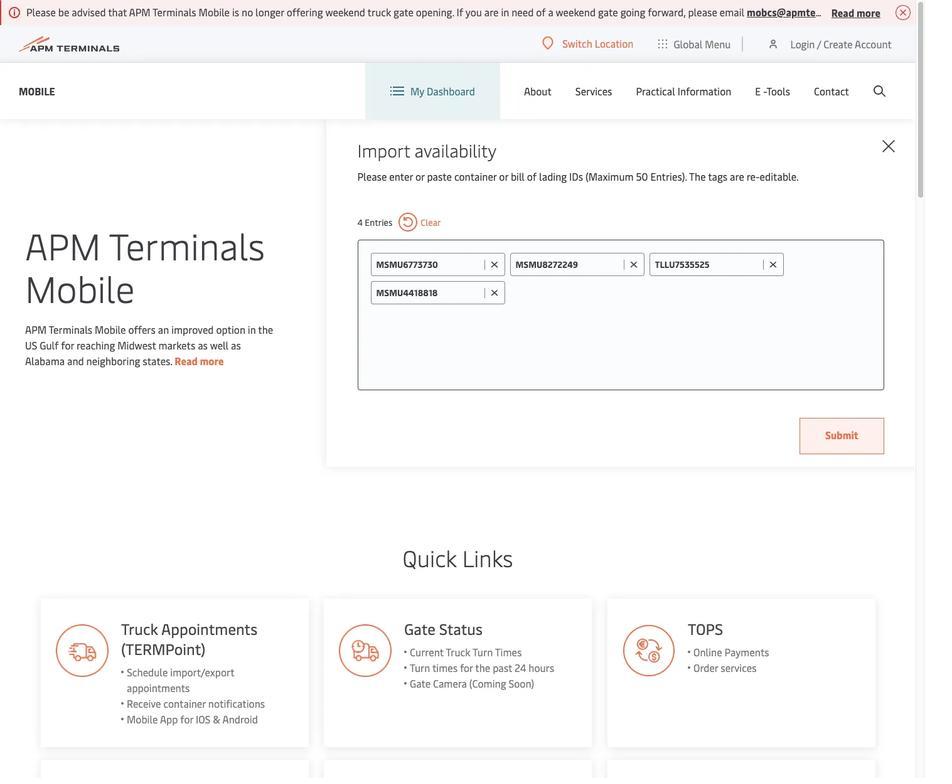 Task type: describe. For each thing, give the bounding box(es) containing it.
you
[[466, 5, 482, 19]]

for inside gate status current truck turn times turn times for the past 24 hours gate camera (coming soon)
[[460, 661, 473, 675]]

practical information
[[637, 84, 732, 98]]

tags
[[709, 170, 728, 183]]

for for appointments
[[180, 713, 193, 727]]

mobile inside apm terminals mobile offers an improved option in the us gulf for reaching midwest markets as well as alabama and neighboring states.
[[95, 323, 126, 336]]

mobile secondary image
[[34, 320, 254, 508]]

paste
[[427, 170, 452, 183]]

login
[[791, 37, 816, 51]]

camera
[[433, 677, 467, 691]]

entries).
[[651, 170, 688, 183]]

appointments
[[161, 619, 257, 639]]

my
[[411, 84, 425, 98]]

/
[[818, 37, 822, 51]]

orange club loyalty program - 56 image
[[55, 625, 108, 678]]

more for read more button
[[857, 5, 881, 19]]

the inside gate status current truck turn times turn times for the past 24 hours gate camera (coming soon)
[[476, 661, 491, 675]]

gate status current truck turn times turn times for the past 24 hours gate camera (coming soon)
[[405, 619, 555, 691]]

about
[[524, 84, 552, 98]]

option
[[216, 323, 246, 336]]

practical information button
[[637, 63, 732, 119]]

apmt icon 100 image
[[623, 625, 676, 678]]

truck inside gate status current truck turn times turn times for the past 24 hours gate camera (coming soon)
[[446, 646, 471, 660]]

1 vertical spatial turn
[[410, 661, 430, 675]]

2 a from the left
[[919, 5, 924, 19]]

offering
[[287, 5, 323, 19]]

clear button
[[399, 213, 441, 232]]

links
[[463, 543, 513, 573]]

for for terminals
[[61, 338, 74, 352]]

import
[[358, 138, 410, 162]]

contact
[[815, 84, 850, 98]]

read more for read more button
[[832, 5, 881, 19]]

us
[[25, 338, 37, 352]]

that
[[108, 5, 127, 19]]

lading
[[540, 170, 567, 183]]

truck appointments (termpoint) schedule import/export appointments receive container notifications mobile app for ios & android
[[121, 619, 265, 727]]

services
[[576, 84, 613, 98]]

e -tools
[[756, 84, 791, 98]]

2 weekend from the left
[[556, 5, 596, 19]]

an
[[158, 323, 169, 336]]

0 vertical spatial gate
[[405, 619, 436, 639]]

switch
[[563, 36, 593, 50]]

times
[[495, 646, 522, 660]]

e
[[756, 84, 761, 98]]

midwest
[[118, 338, 156, 352]]

ids
[[570, 170, 584, 183]]

0 vertical spatial apm
[[129, 5, 150, 19]]

quick
[[403, 543, 457, 573]]

global menu button
[[647, 25, 744, 62]]

services button
[[576, 63, 613, 119]]

submit button
[[800, 418, 885, 455]]

going
[[621, 5, 646, 19]]

mobcs@apmterminals.com link
[[748, 5, 873, 19]]

read for read more button
[[832, 5, 855, 19]]

tools
[[767, 84, 791, 98]]

mobile inside truck appointments (termpoint) schedule import/export appointments receive container notifications mobile app for ios & android
[[126, 713, 157, 727]]

bill
[[511, 170, 525, 183]]

location
[[595, 36, 634, 50]]

menu
[[706, 37, 731, 51]]

the inside apm terminals mobile offers an improved option in the us gulf for reaching midwest markets as well as alabama and neighboring states.
[[258, 323, 273, 336]]

about button
[[524, 63, 552, 119]]

hours
[[529, 661, 555, 675]]

please
[[689, 5, 718, 19]]

3 entered id text field from the left
[[655, 259, 760, 271]]

e -tools button
[[756, 63, 791, 119]]

services
[[721, 661, 757, 675]]

re-
[[747, 170, 760, 183]]

4
[[358, 216, 363, 228]]

apm for apm terminals mobile offers an improved option in the us gulf for reaching midwest markets as well as alabama and neighboring states.
[[25, 323, 47, 336]]

improved
[[172, 323, 214, 336]]

24
[[515, 661, 527, 675]]

app
[[159, 713, 177, 727]]

terminals for apm terminals mobile offers an improved option in the us gulf for reaching midwest markets as well as alabama and neighboring states.
[[49, 323, 92, 336]]

mobile inside the apm terminals mobile
[[25, 263, 135, 312]]

no
[[242, 5, 253, 19]]

receive
[[126, 697, 160, 711]]

(coming
[[470, 677, 507, 691]]

editable.
[[760, 170, 799, 183]]

1 entered id text field from the left
[[377, 259, 481, 271]]

apm terminals mobile
[[25, 220, 265, 312]]

status
[[439, 619, 483, 639]]

login / create account
[[791, 37, 893, 51]]

terminals for apm terminals mobile
[[109, 220, 265, 270]]

offers
[[128, 323, 156, 336]]

global menu
[[674, 37, 731, 51]]

-
[[764, 84, 767, 98]]



Task type: vqa. For each thing, say whether or not it's contained in the screenshot.
right the gate
yes



Task type: locate. For each thing, give the bounding box(es) containing it.
truck inside truck appointments (termpoint) schedule import/export appointments receive container notifications mobile app for ios & android
[[121, 619, 158, 639]]

2 entered id text field from the left
[[516, 259, 621, 271]]

1 horizontal spatial are
[[731, 170, 745, 183]]

for inside truck appointments (termpoint) schedule import/export appointments receive container notifications mobile app for ios & android
[[180, 713, 193, 727]]

1 vertical spatial the
[[476, 661, 491, 675]]

ios
[[195, 713, 210, 727]]

2 vertical spatial terminals
[[49, 323, 92, 336]]

0 horizontal spatial please
[[26, 5, 56, 19]]

terminals inside apm terminals mobile offers an improved option in the us gulf for reaching midwest markets as well as alabama and neighboring states.
[[49, 323, 92, 336]]

gulf
[[40, 338, 59, 352]]

1 horizontal spatial for
[[180, 713, 193, 727]]

tops
[[688, 619, 724, 639]]

0 vertical spatial are
[[485, 5, 499, 19]]

2 vertical spatial for
[[180, 713, 193, 727]]

apm inside apm terminals mobile offers an improved option in the us gulf for reaching midwest markets as well as alabama and neighboring states.
[[25, 323, 47, 336]]

advised
[[72, 5, 106, 19]]

0 horizontal spatial in
[[248, 323, 256, 336]]

apm for apm terminals mobile
[[25, 220, 101, 270]]

apm inside the apm terminals mobile
[[25, 220, 101, 270]]

50
[[637, 170, 649, 183]]

for
[[61, 338, 74, 352], [460, 661, 473, 675], [180, 713, 193, 727]]

0 vertical spatial in
[[501, 5, 510, 19]]

schedule
[[126, 666, 167, 680]]

container inside truck appointments (termpoint) schedule import/export appointments receive container notifications mobile app for ios & android
[[163, 697, 205, 711]]

1 as from the left
[[198, 338, 208, 352]]

the
[[690, 170, 706, 183]]

0 horizontal spatial turn
[[410, 661, 430, 675]]

tops online payments order services
[[688, 619, 770, 675]]

or left bill
[[500, 170, 509, 183]]

more up account
[[857, 5, 881, 19]]

enter
[[390, 170, 413, 183]]

read more down well
[[175, 354, 224, 368]]

1 vertical spatial please
[[358, 170, 387, 183]]

1 horizontal spatial the
[[476, 661, 491, 675]]

switch location
[[563, 36, 634, 50]]

1 vertical spatial of
[[528, 170, 537, 183]]

1 horizontal spatial read more
[[832, 5, 881, 19]]

my dashboard button
[[391, 63, 475, 119]]

states.
[[143, 354, 172, 368]]

0 horizontal spatial truck
[[121, 619, 158, 639]]

Type or paste your IDs here text field
[[510, 281, 872, 304]]

of right need on the right
[[537, 5, 546, 19]]

0 vertical spatial please
[[26, 5, 56, 19]]

the up (coming
[[476, 661, 491, 675]]

well
[[210, 338, 229, 352]]

reaching
[[77, 338, 115, 352]]

more inside button
[[857, 5, 881, 19]]

1 vertical spatial in
[[248, 323, 256, 336]]

my dashboard
[[411, 84, 475, 98]]

are right you
[[485, 5, 499, 19]]

4 entries
[[358, 216, 393, 228]]

if
[[457, 5, 464, 19]]

entries
[[365, 216, 393, 228]]

truck
[[368, 5, 391, 19]]

neighboring
[[86, 354, 140, 368]]

0 horizontal spatial are
[[485, 5, 499, 19]]

please for please be advised that apm terminals mobile is no longer offering weekend truck gate opening. if you are in need of a weekend gate going forward, please email mobcs@apmterminals.com to obtain a 
[[26, 5, 56, 19]]

for up and on the left of the page
[[61, 338, 74, 352]]

soon)
[[509, 677, 535, 691]]

0 horizontal spatial entered id text field
[[377, 259, 481, 271]]

read down markets
[[175, 354, 198, 368]]

1 vertical spatial more
[[200, 354, 224, 368]]

clear
[[421, 216, 441, 228]]

0 horizontal spatial a
[[549, 5, 554, 19]]

0 vertical spatial the
[[258, 323, 273, 336]]

read more button
[[832, 4, 881, 20]]

gate up current at the left bottom of page
[[405, 619, 436, 639]]

apm
[[129, 5, 150, 19], [25, 220, 101, 270], [25, 323, 47, 336]]

practical
[[637, 84, 676, 98]]

1 horizontal spatial as
[[231, 338, 241, 352]]

0 vertical spatial more
[[857, 5, 881, 19]]

manager truck appointments - 53 image
[[339, 625, 392, 678]]

&
[[212, 713, 220, 727]]

1 horizontal spatial weekend
[[556, 5, 596, 19]]

1 vertical spatial are
[[731, 170, 745, 183]]

turn
[[473, 646, 493, 660], [410, 661, 430, 675]]

0 horizontal spatial read
[[175, 354, 198, 368]]

terminals
[[153, 5, 196, 19], [109, 220, 265, 270], [49, 323, 92, 336]]

import availability
[[358, 138, 497, 162]]

1 horizontal spatial more
[[857, 5, 881, 19]]

turn up past
[[473, 646, 493, 660]]

0 horizontal spatial for
[[61, 338, 74, 352]]

mobcs@apmterminals.com
[[748, 5, 873, 19]]

in left need on the right
[[501, 5, 510, 19]]

1 horizontal spatial truck
[[446, 646, 471, 660]]

submit
[[826, 428, 859, 442]]

1 horizontal spatial please
[[358, 170, 387, 183]]

0 vertical spatial read
[[832, 5, 855, 19]]

notifications
[[208, 697, 265, 711]]

mobile link
[[19, 83, 55, 99]]

read
[[832, 5, 855, 19], [175, 354, 198, 368]]

apm terminals mobile offers an improved option in the us gulf for reaching midwest markets as well as alabama and neighboring states.
[[25, 323, 273, 368]]

0 horizontal spatial container
[[163, 697, 205, 711]]

availability
[[415, 138, 497, 162]]

1 horizontal spatial a
[[919, 5, 924, 19]]

0 vertical spatial terminals
[[153, 5, 196, 19]]

0 vertical spatial turn
[[473, 646, 493, 660]]

in
[[501, 5, 510, 19], [248, 323, 256, 336]]

1 vertical spatial read
[[175, 354, 198, 368]]

1 gate from the left
[[394, 5, 414, 19]]

account
[[856, 37, 893, 51]]

1 a from the left
[[549, 5, 554, 19]]

2 gate from the left
[[599, 5, 619, 19]]

read more up the login / create account
[[832, 5, 881, 19]]

0 horizontal spatial more
[[200, 354, 224, 368]]

please left be
[[26, 5, 56, 19]]

container down availability
[[455, 170, 497, 183]]

please down import
[[358, 170, 387, 183]]

read more for read more 'link'
[[175, 354, 224, 368]]

1 vertical spatial container
[[163, 697, 205, 711]]

0 horizontal spatial read more
[[175, 354, 224, 368]]

Entered ID text field
[[377, 259, 481, 271], [516, 259, 621, 271], [655, 259, 760, 271]]

gate left camera
[[410, 677, 431, 691]]

times
[[433, 661, 458, 675]]

1 vertical spatial terminals
[[109, 220, 265, 270]]

1 horizontal spatial in
[[501, 5, 510, 19]]

in inside apm terminals mobile offers an improved option in the us gulf for reaching midwest markets as well as alabama and neighboring states.
[[248, 323, 256, 336]]

for inside apm terminals mobile offers an improved option in the us gulf for reaching midwest markets as well as alabama and neighboring states.
[[61, 338, 74, 352]]

please for please enter or paste container or bill of lading ids (maximum 50 entries). the tags are re-editable.
[[358, 170, 387, 183]]

of right bill
[[528, 170, 537, 183]]

weekend left truck
[[326, 5, 366, 19]]

1 horizontal spatial container
[[455, 170, 497, 183]]

or right enter
[[416, 170, 425, 183]]

0 horizontal spatial or
[[416, 170, 425, 183]]

2 as from the left
[[231, 338, 241, 352]]

obtain
[[887, 5, 916, 19]]

0 horizontal spatial as
[[198, 338, 208, 352]]

0 vertical spatial of
[[537, 5, 546, 19]]

quick links
[[403, 543, 513, 573]]

gate left the going
[[599, 5, 619, 19]]

markets
[[159, 338, 195, 352]]

login / create account link
[[768, 25, 893, 62]]

2 horizontal spatial entered id text field
[[655, 259, 760, 271]]

read more link
[[175, 354, 224, 368]]

container up app
[[163, 697, 205, 711]]

android
[[222, 713, 257, 727]]

0 horizontal spatial the
[[258, 323, 273, 336]]

1 horizontal spatial turn
[[473, 646, 493, 660]]

are left re- at the right top of the page
[[731, 170, 745, 183]]

a right need on the right
[[549, 5, 554, 19]]

opening.
[[416, 5, 455, 19]]

0 vertical spatial container
[[455, 170, 497, 183]]

longer
[[256, 5, 284, 19]]

1 vertical spatial for
[[460, 661, 473, 675]]

0 vertical spatial for
[[61, 338, 74, 352]]

turn down current at the left bottom of page
[[410, 661, 430, 675]]

weekend up switch
[[556, 5, 596, 19]]

read inside button
[[832, 5, 855, 19]]

(termpoint)
[[121, 639, 205, 660]]

terminals inside the apm terminals mobile
[[109, 220, 265, 270]]

0 horizontal spatial weekend
[[326, 5, 366, 19]]

in right option
[[248, 323, 256, 336]]

for left 'ios'
[[180, 713, 193, 727]]

truck up times
[[446, 646, 471, 660]]

truck up schedule
[[121, 619, 158, 639]]

gate right truck
[[394, 5, 414, 19]]

switch location button
[[543, 36, 634, 50]]

1 vertical spatial read more
[[175, 354, 224, 368]]

1 or from the left
[[416, 170, 425, 183]]

more for read more 'link'
[[200, 354, 224, 368]]

is
[[232, 5, 239, 19]]

please
[[26, 5, 56, 19], [358, 170, 387, 183]]

1 vertical spatial truck
[[446, 646, 471, 660]]

Entered ID text field
[[377, 287, 481, 299]]

a right close alert icon at the top of page
[[919, 5, 924, 19]]

1 vertical spatial gate
[[410, 677, 431, 691]]

2 vertical spatial apm
[[25, 323, 47, 336]]

1 weekend from the left
[[326, 5, 366, 19]]

read up the login / create account
[[832, 5, 855, 19]]

please enter or paste container or bill of lading ids (maximum 50 entries). the tags are re-editable.
[[358, 170, 799, 183]]

0 vertical spatial truck
[[121, 619, 158, 639]]

gate
[[405, 619, 436, 639], [410, 677, 431, 691]]

weekend
[[326, 5, 366, 19], [556, 5, 596, 19]]

1 horizontal spatial gate
[[599, 5, 619, 19]]

the right option
[[258, 323, 273, 336]]

contact button
[[815, 63, 850, 119]]

and
[[67, 354, 84, 368]]

2 horizontal spatial for
[[460, 661, 473, 675]]

to
[[875, 5, 885, 19]]

0 horizontal spatial gate
[[394, 5, 414, 19]]

please be advised that apm terminals mobile is no longer offering weekend truck gate opening. if you are in need of a weekend gate going forward, please email mobcs@apmterminals.com to obtain a 
[[26, 5, 926, 19]]

more down well
[[200, 354, 224, 368]]

2 or from the left
[[500, 170, 509, 183]]

close alert image
[[896, 5, 911, 20]]

1 horizontal spatial read
[[832, 5, 855, 19]]

1 horizontal spatial or
[[500, 170, 509, 183]]

appointments
[[126, 682, 189, 695]]

payments
[[725, 646, 770, 660]]

dashboard
[[427, 84, 475, 98]]

for right times
[[460, 661, 473, 675]]

as down option
[[231, 338, 241, 352]]

as up read more 'link'
[[198, 338, 208, 352]]

1 horizontal spatial entered id text field
[[516, 259, 621, 271]]

need
[[512, 5, 534, 19]]

read for read more 'link'
[[175, 354, 198, 368]]

or
[[416, 170, 425, 183], [500, 170, 509, 183]]

0 vertical spatial read more
[[832, 5, 881, 19]]

1 vertical spatial apm
[[25, 220, 101, 270]]



